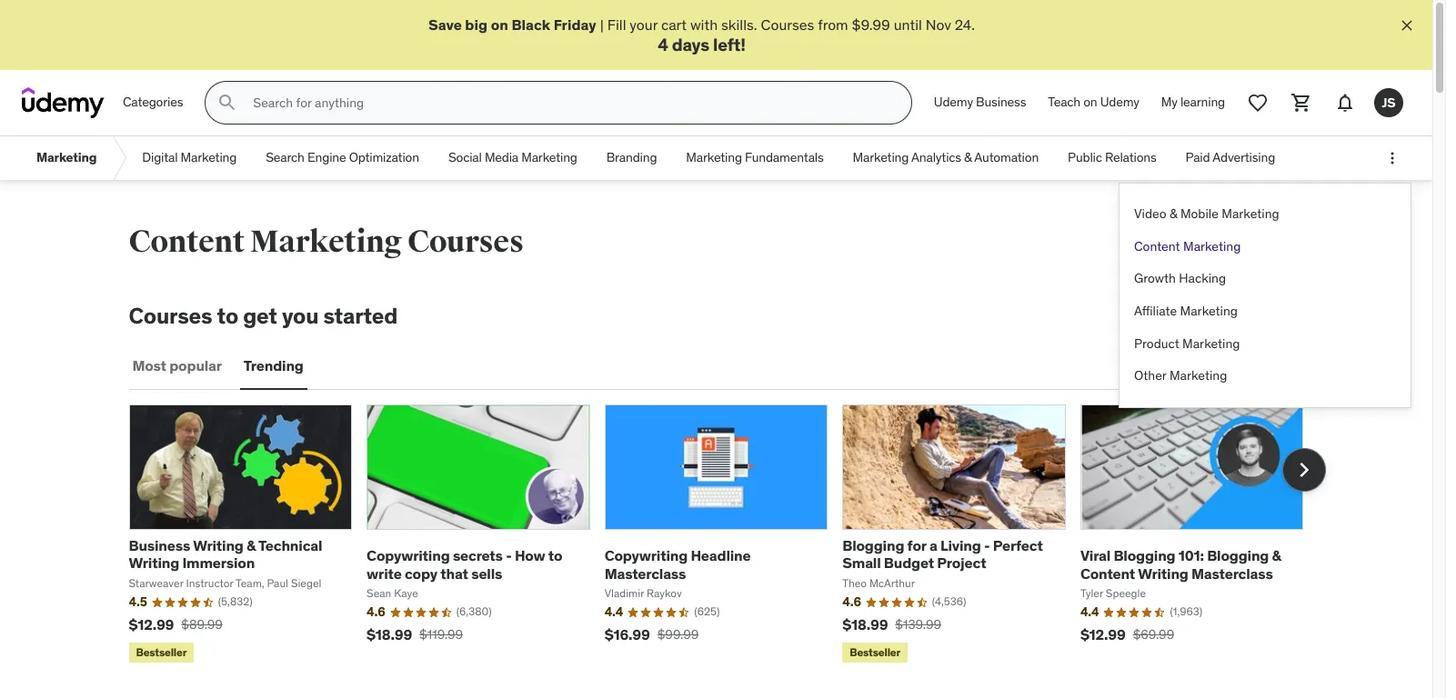 Task type: locate. For each thing, give the bounding box(es) containing it.
business inside business writing & technical writing immersion
[[129, 537, 190, 555]]

1 vertical spatial courses
[[407, 223, 524, 261]]

1 horizontal spatial copywriting
[[605, 547, 688, 565]]

teach on udemy link
[[1037, 81, 1151, 125]]

on right teach
[[1084, 94, 1098, 110]]

marketing link
[[22, 137, 111, 180]]

content marketing courses
[[129, 223, 524, 261]]

1 vertical spatial business
[[129, 537, 190, 555]]

immersion
[[182, 554, 255, 573]]

0 vertical spatial business
[[976, 94, 1026, 110]]

1 vertical spatial on
[[1084, 94, 1098, 110]]

content left 101:
[[1081, 565, 1135, 583]]

content up growth
[[1134, 238, 1181, 255]]

1 copywriting from the left
[[367, 547, 450, 565]]

to inside copywriting secrets - how to write copy that sells
[[548, 547, 563, 565]]

& right 101:
[[1272, 547, 1282, 565]]

0 horizontal spatial courses
[[129, 302, 212, 330]]

business
[[976, 94, 1026, 110], [129, 537, 190, 555]]

optimization
[[349, 150, 419, 166]]

affiliate marketing link
[[1134, 296, 1396, 328]]

marketing left the fundamentals
[[686, 150, 742, 166]]

0 horizontal spatial copywriting
[[367, 547, 450, 565]]

content down digital marketing link
[[129, 223, 245, 261]]

your
[[630, 15, 658, 34]]

product marketing
[[1134, 335, 1240, 352]]

marketing left analytics
[[853, 150, 909, 166]]

trending button
[[240, 345, 307, 388]]

that
[[441, 565, 468, 583]]

save big on black friday | fill your cart with skills. courses from $9.99 until nov 24. 4 days left!
[[428, 15, 975, 56]]

teach on udemy
[[1048, 94, 1140, 110]]

digital marketing link
[[128, 137, 251, 180]]

udemy up "marketing analytics & automation"
[[934, 94, 973, 110]]

marketing inside product marketing link
[[1183, 335, 1240, 352]]

growth
[[1134, 271, 1176, 287]]

product marketing link
[[1134, 328, 1396, 360]]

marketing inside content marketing link
[[1184, 238, 1241, 255]]

- right living
[[984, 537, 990, 555]]

marketing right media
[[521, 150, 577, 166]]

categories
[[123, 94, 183, 110]]

1 horizontal spatial -
[[984, 537, 990, 555]]

growth hacking
[[1134, 271, 1226, 287]]

2 masterclass from the left
[[1192, 565, 1273, 583]]

on right 'big'
[[491, 15, 508, 34]]

copywriting inside copywriting secrets - how to write copy that sells
[[367, 547, 450, 565]]

1 horizontal spatial masterclass
[[1192, 565, 1273, 583]]

small
[[843, 554, 881, 573]]

copywriting secrets - how to write copy that sells
[[367, 547, 563, 583]]

to
[[217, 302, 238, 330], [548, 547, 563, 565]]

other marketing
[[1134, 368, 1228, 384]]

blogging inside blogging for a living -  perfect small budget project
[[843, 537, 905, 555]]

2 vertical spatial courses
[[129, 302, 212, 330]]

- left how
[[506, 547, 512, 565]]

2 horizontal spatial courses
[[761, 15, 815, 34]]

udemy
[[934, 94, 973, 110], [1101, 94, 1140, 110]]

0 vertical spatial on
[[491, 15, 508, 34]]

0 horizontal spatial to
[[217, 302, 238, 330]]

$9.99
[[852, 15, 891, 34]]

content
[[129, 223, 245, 261], [1134, 238, 1181, 255], [1081, 565, 1135, 583]]

udemy left the my
[[1101, 94, 1140, 110]]

until
[[894, 15, 922, 34]]

automation
[[975, 150, 1039, 166]]

1 horizontal spatial business
[[976, 94, 1026, 110]]

courses left from on the top right
[[761, 15, 815, 34]]

& inside video & mobile marketing link
[[1170, 206, 1178, 222]]

content for content marketing
[[1134, 238, 1181, 255]]

0 horizontal spatial udemy
[[934, 94, 973, 110]]

next image
[[1290, 456, 1319, 485]]

&
[[964, 150, 972, 166], [1170, 206, 1178, 222], [247, 537, 256, 555], [1272, 547, 1282, 565]]

courses
[[761, 15, 815, 34], [407, 223, 524, 261], [129, 302, 212, 330]]

marketing down hacking
[[1181, 303, 1238, 319]]

2 copywriting from the left
[[605, 547, 688, 565]]

big
[[465, 15, 488, 34]]

living
[[941, 537, 981, 555]]

0 vertical spatial courses
[[761, 15, 815, 34]]

write
[[367, 565, 402, 583]]

most popular
[[132, 357, 222, 375]]

marketing up content marketing link
[[1222, 206, 1280, 222]]

skills.
[[721, 15, 758, 34]]

media
[[485, 150, 519, 166]]

1 horizontal spatial udemy
[[1101, 94, 1140, 110]]

public relations
[[1068, 150, 1157, 166]]

marketing right digital
[[181, 150, 237, 166]]

marketing down product marketing
[[1170, 368, 1228, 384]]

1 horizontal spatial courses
[[407, 223, 524, 261]]

udemy image
[[22, 88, 105, 118]]

writing right viral
[[1138, 565, 1189, 583]]

courses down social
[[407, 223, 524, 261]]

writing left technical
[[193, 537, 244, 555]]

0 horizontal spatial -
[[506, 547, 512, 565]]

blogging left 101:
[[1114, 547, 1176, 565]]

friday
[[554, 15, 597, 34]]

1 vertical spatial to
[[548, 547, 563, 565]]

from
[[818, 15, 849, 34]]

0 horizontal spatial blogging
[[843, 537, 905, 555]]

social media marketing
[[448, 150, 577, 166]]

marketing analytics & automation
[[853, 150, 1039, 166]]

marketing left arrow pointing to subcategory menu links image
[[36, 150, 97, 166]]

- inside copywriting secrets - how to write copy that sells
[[506, 547, 512, 565]]

0 vertical spatial to
[[217, 302, 238, 330]]

relations
[[1105, 150, 1157, 166]]

courses inside save big on black friday | fill your cart with skills. courses from $9.99 until nov 24. 4 days left!
[[761, 15, 815, 34]]

udemy business link
[[923, 81, 1037, 125]]

trending
[[244, 357, 304, 375]]

marketing
[[36, 150, 97, 166], [181, 150, 237, 166], [521, 150, 577, 166], [686, 150, 742, 166], [853, 150, 909, 166], [1222, 206, 1280, 222], [250, 223, 402, 261], [1184, 238, 1241, 255], [1181, 303, 1238, 319], [1183, 335, 1240, 352], [1170, 368, 1228, 384]]

marketing fundamentals link
[[672, 137, 838, 180]]

content marketing link
[[1134, 231, 1396, 263]]

left!
[[713, 34, 746, 56]]

& left technical
[[247, 537, 256, 555]]

more subcategory menu links image
[[1384, 149, 1402, 168]]

blogging right 101:
[[1207, 547, 1269, 565]]

- inside blogging for a living -  perfect small budget project
[[984, 537, 990, 555]]

popular
[[169, 357, 222, 375]]

on
[[491, 15, 508, 34], [1084, 94, 1098, 110]]

submit search image
[[217, 92, 239, 114]]

blogging
[[843, 537, 905, 555], [1114, 547, 1176, 565], [1207, 547, 1269, 565]]

marketing inside social media marketing link
[[521, 150, 577, 166]]

courses up "most popular"
[[129, 302, 212, 330]]

writing left immersion
[[129, 554, 179, 573]]

marketing down affiliate marketing on the right top of page
[[1183, 335, 1240, 352]]

0 horizontal spatial on
[[491, 15, 508, 34]]

1 masterclass from the left
[[605, 565, 686, 583]]

fundamentals
[[745, 150, 824, 166]]

to right how
[[548, 547, 563, 565]]

1 horizontal spatial to
[[548, 547, 563, 565]]

marketing analytics & automation link
[[838, 137, 1054, 180]]

hacking
[[1179, 271, 1226, 287]]

0 horizontal spatial masterclass
[[605, 565, 686, 583]]

how
[[515, 547, 545, 565]]

with
[[690, 15, 718, 34]]

copywriting inside copywriting headline masterclass
[[605, 547, 688, 565]]

2 horizontal spatial writing
[[1138, 565, 1189, 583]]

& inside business writing & technical writing immersion
[[247, 537, 256, 555]]

copywriting
[[367, 547, 450, 565], [605, 547, 688, 565]]

marketing down video & mobile marketing
[[1184, 238, 1241, 255]]

blogging left for
[[843, 537, 905, 555]]

marketing inside marketing link
[[36, 150, 97, 166]]

fill
[[607, 15, 626, 34]]

copywriting for copywriting headline masterclass
[[605, 547, 688, 565]]

affiliate marketing
[[1134, 303, 1238, 319]]

to left 'get'
[[217, 302, 238, 330]]

advertising
[[1213, 150, 1276, 166]]

paid
[[1186, 150, 1210, 166]]

& right analytics
[[964, 150, 972, 166]]

copywriting headline masterclass
[[605, 547, 751, 583]]

copywriting secrets - how to write copy that sells link
[[367, 547, 563, 583]]

1 horizontal spatial on
[[1084, 94, 1098, 110]]

2 horizontal spatial blogging
[[1207, 547, 1269, 565]]

cart
[[661, 15, 687, 34]]

0 horizontal spatial business
[[129, 537, 190, 555]]

& right video
[[1170, 206, 1178, 222]]

public relations link
[[1054, 137, 1171, 180]]

& inside viral blogging 101: blogging & content writing masterclass
[[1272, 547, 1282, 565]]

blogging for a living -  perfect small budget project link
[[843, 537, 1043, 573]]

marketing inside affiliate marketing link
[[1181, 303, 1238, 319]]



Task type: describe. For each thing, give the bounding box(es) containing it.
copy
[[405, 565, 438, 583]]

product
[[1134, 335, 1180, 352]]

my learning
[[1162, 94, 1225, 110]]

branding
[[607, 150, 657, 166]]

copywriting headline masterclass link
[[605, 547, 751, 583]]

for
[[908, 537, 927, 555]]

24.
[[955, 15, 975, 34]]

carousel element
[[129, 405, 1326, 667]]

content for content marketing courses
[[129, 223, 245, 261]]

categories button
[[112, 81, 194, 125]]

branding link
[[592, 137, 672, 180]]

started
[[323, 302, 398, 330]]

wishlist image
[[1247, 92, 1269, 114]]

affiliate
[[1134, 303, 1177, 319]]

shopping cart with 0 items image
[[1291, 92, 1313, 114]]

nov
[[926, 15, 951, 34]]

1 horizontal spatial writing
[[193, 537, 244, 555]]

a
[[930, 537, 938, 555]]

project
[[937, 554, 987, 573]]

copywriting for copywriting secrets - how to write copy that sells
[[367, 547, 450, 565]]

search
[[266, 150, 305, 166]]

marketing up you
[[250, 223, 402, 261]]

business writing & technical writing immersion
[[129, 537, 322, 573]]

|
[[600, 15, 604, 34]]

0 horizontal spatial writing
[[129, 554, 179, 573]]

marketing inside marketing fundamentals link
[[686, 150, 742, 166]]

2 udemy from the left
[[1101, 94, 1140, 110]]

get
[[243, 302, 277, 330]]

marketing inside digital marketing link
[[181, 150, 237, 166]]

viral blogging 101: blogging & content writing masterclass
[[1081, 547, 1282, 583]]

close image
[[1398, 16, 1417, 35]]

marketing inside other marketing link
[[1170, 368, 1228, 384]]

most popular button
[[129, 345, 225, 388]]

days
[[672, 34, 710, 56]]

content marketing
[[1134, 238, 1241, 255]]

1 horizontal spatial blogging
[[1114, 547, 1176, 565]]

search engine optimization link
[[251, 137, 434, 180]]

learning
[[1181, 94, 1225, 110]]

my
[[1162, 94, 1178, 110]]

perfect
[[993, 537, 1043, 555]]

blogging for a living -  perfect small budget project
[[843, 537, 1043, 573]]

marketing inside video & mobile marketing link
[[1222, 206, 1280, 222]]

most
[[132, 357, 166, 375]]

headline
[[691, 547, 751, 565]]

social media marketing link
[[434, 137, 592, 180]]

public
[[1068, 150, 1102, 166]]

masterclass inside copywriting headline masterclass
[[605, 565, 686, 583]]

save
[[428, 15, 462, 34]]

paid advertising link
[[1171, 137, 1290, 180]]

paid advertising
[[1186, 150, 1276, 166]]

digital marketing
[[142, 150, 237, 166]]

courses to get you started
[[129, 302, 398, 330]]

video
[[1134, 206, 1167, 222]]

my learning link
[[1151, 81, 1236, 125]]

101:
[[1179, 547, 1204, 565]]

masterclass inside viral blogging 101: blogging & content writing masterclass
[[1192, 565, 1273, 583]]

marketing fundamentals
[[686, 150, 824, 166]]

video & mobile marketing
[[1134, 206, 1280, 222]]

writing inside viral blogging 101: blogging & content writing masterclass
[[1138, 565, 1189, 583]]

content inside viral blogging 101: blogging & content writing masterclass
[[1081, 565, 1135, 583]]

teach
[[1048, 94, 1081, 110]]

Search for anything text field
[[250, 88, 890, 118]]

video & mobile marketing link
[[1134, 198, 1396, 231]]

technical
[[258, 537, 322, 555]]

search engine optimization
[[266, 150, 419, 166]]

1 udemy from the left
[[934, 94, 973, 110]]

marketing inside "marketing analytics & automation" link
[[853, 150, 909, 166]]

black
[[512, 15, 551, 34]]

other
[[1134, 368, 1167, 384]]

growth hacking link
[[1134, 263, 1396, 296]]

viral
[[1081, 547, 1111, 565]]

on inside save big on black friday | fill your cart with skills. courses from $9.99 until nov 24. 4 days left!
[[491, 15, 508, 34]]

& inside "marketing analytics & automation" link
[[964, 150, 972, 166]]

digital
[[142, 150, 178, 166]]

you
[[282, 302, 319, 330]]

other marketing link
[[1134, 360, 1396, 393]]

business writing & technical writing immersion link
[[129, 537, 322, 573]]

js
[[1382, 94, 1396, 111]]

notifications image
[[1335, 92, 1356, 114]]

arrow pointing to subcategory menu links image
[[111, 137, 128, 180]]

mobile
[[1181, 206, 1219, 222]]

viral blogging 101: blogging & content writing masterclass link
[[1081, 547, 1282, 583]]

engine
[[307, 150, 346, 166]]

sells
[[471, 565, 502, 583]]

analytics
[[912, 150, 962, 166]]

js link
[[1367, 81, 1411, 125]]

udemy business
[[934, 94, 1026, 110]]

4
[[658, 34, 668, 56]]

social
[[448, 150, 482, 166]]



Task type: vqa. For each thing, say whether or not it's contained in the screenshot.
"ADD"
no



